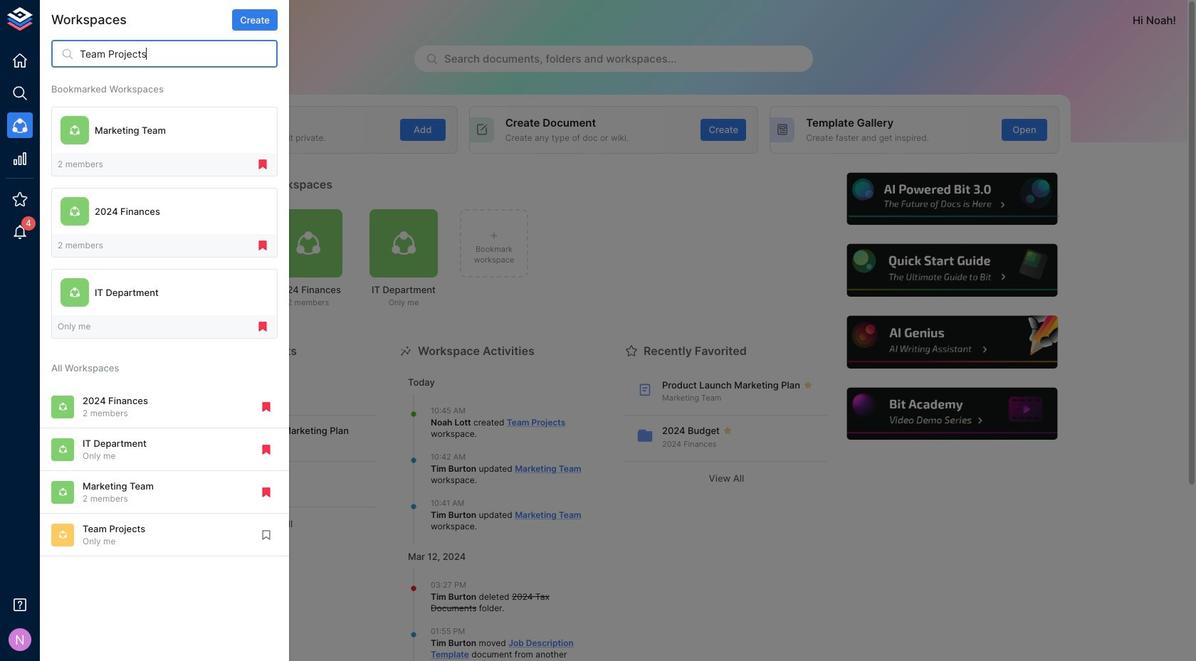 Task type: locate. For each thing, give the bounding box(es) containing it.
Search Workspaces... text field
[[80, 40, 278, 68]]

remove bookmark image
[[256, 158, 269, 171], [256, 321, 269, 334], [260, 444, 273, 457], [260, 486, 273, 499]]

3 help image from the top
[[846, 314, 1060, 371]]

remove bookmark image
[[256, 239, 269, 252], [260, 401, 273, 414]]

1 vertical spatial remove bookmark image
[[260, 401, 273, 414]]

help image
[[846, 171, 1060, 227], [846, 242, 1060, 299], [846, 314, 1060, 371], [846, 386, 1060, 443]]



Task type: vqa. For each thing, say whether or not it's contained in the screenshot.
Workspace Notes Are Visible To All Members And Guests. text field
no



Task type: describe. For each thing, give the bounding box(es) containing it.
1 help image from the top
[[846, 171, 1060, 227]]

4 help image from the top
[[846, 386, 1060, 443]]

bookmark image
[[260, 529, 273, 542]]

2 help image from the top
[[846, 242, 1060, 299]]

0 vertical spatial remove bookmark image
[[256, 239, 269, 252]]



